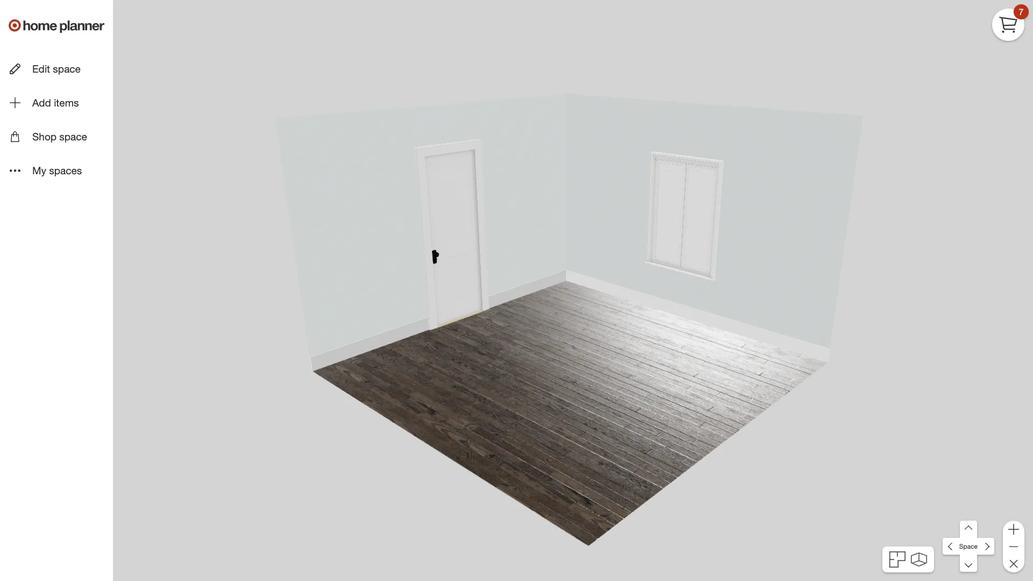 Task type: locate. For each thing, give the bounding box(es) containing it.
space
[[53, 62, 81, 75], [59, 130, 87, 143]]

add items button
[[0, 87, 113, 119]]

edit space
[[32, 62, 81, 75]]

0 vertical spatial space
[[53, 62, 81, 75]]

space inside button
[[53, 62, 81, 75]]

pan camera left 30° image
[[943, 538, 960, 555]]

edit space button
[[0, 53, 113, 85]]

space inside button
[[59, 130, 87, 143]]

home planner landing page image
[[9, 9, 104, 43]]

shop
[[32, 130, 57, 143]]

shop space button
[[0, 121, 113, 152]]

pan camera right 30° image
[[977, 538, 994, 555]]

7 button
[[992, 4, 1029, 41]]

space right shop
[[59, 130, 87, 143]]

edit
[[32, 62, 50, 75]]

tilt camera down 30° image
[[960, 555, 977, 572]]

space right edit
[[53, 62, 81, 75]]

spaces
[[49, 164, 82, 177]]

tilt camera up 30° image
[[960, 521, 977, 538]]

1 vertical spatial space
[[59, 130, 87, 143]]



Task type: vqa. For each thing, say whether or not it's contained in the screenshot.
Tilt Camera Down 30° icon
yes



Task type: describe. For each thing, give the bounding box(es) containing it.
space
[[959, 542, 978, 550]]

7
[[1019, 6, 1024, 17]]

my spaces
[[32, 164, 82, 177]]

front view button icon image
[[911, 552, 927, 567]]

space for shop space
[[59, 130, 87, 143]]

my
[[32, 164, 46, 177]]

items
[[54, 96, 79, 109]]

my spaces button
[[0, 155, 113, 186]]

add
[[32, 96, 51, 109]]

add items
[[32, 96, 79, 109]]

space for edit space
[[53, 62, 81, 75]]

top view button icon image
[[890, 551, 906, 568]]

shop space
[[32, 130, 87, 143]]



